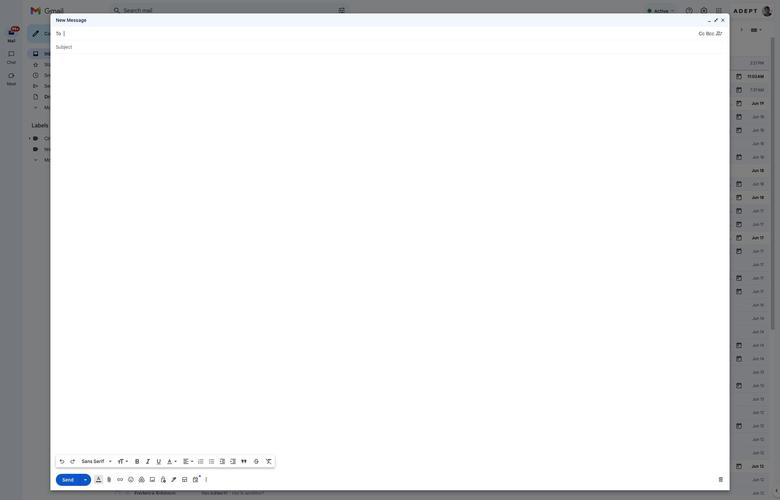 Task type: locate. For each thing, give the bounding box(es) containing it.
27 row from the top
[[109, 407, 770, 420]]

22 row from the top
[[109, 339, 770, 353]]

10 row from the top
[[109, 178, 770, 191]]

more send options image
[[82, 477, 89, 484]]

Search mail search field
[[109, 3, 351, 19]]

underline ‪(⌘u)‬ image
[[156, 459, 162, 466]]

search mail image
[[111, 5, 123, 17]]

tab list
[[109, 38, 770, 57]]

16 row from the top
[[109, 259, 770, 272]]

dialog
[[50, 13, 730, 491]]

1 row from the top
[[109, 57, 770, 70]]

4 row from the top
[[109, 97, 770, 110]]

updates, 7 new messages, tab
[[279, 38, 364, 57]]

Message Body text field
[[56, 57, 725, 454]]

set up a time to meet image
[[192, 477, 199, 484]]

To recipients text field
[[64, 28, 699, 40]]

29 row from the top
[[109, 434, 770, 447]]

5 row from the top
[[109, 110, 770, 124]]

refresh image
[[135, 26, 141, 33]]

row
[[109, 57, 770, 70], [109, 70, 770, 83], [109, 83, 770, 97], [109, 97, 770, 110], [109, 110, 770, 124], [109, 124, 770, 137], [109, 137, 770, 151], [109, 151, 770, 164], [109, 164, 770, 178], [109, 178, 770, 191], [109, 191, 770, 205], [109, 205, 770, 218], [109, 218, 770, 232], [109, 232, 770, 245], [109, 245, 770, 259], [109, 259, 770, 272], [109, 272, 770, 285], [109, 285, 770, 299], [109, 299, 770, 312], [109, 312, 770, 326], [109, 326, 770, 339], [109, 339, 770, 353], [109, 353, 770, 366], [109, 366, 770, 380], [109, 380, 770, 393], [109, 393, 770, 407], [109, 407, 770, 420], [109, 420, 770, 434], [109, 434, 770, 447], [109, 447, 770, 460], [109, 460, 770, 474], [109, 474, 770, 487], [109, 487, 770, 501]]

italic ‪(⌘i)‬ image
[[145, 459, 151, 466]]

heading
[[0, 38, 23, 44], [0, 60, 23, 65], [0, 81, 23, 87], [32, 123, 96, 129]]

pop out image
[[714, 18, 719, 23]]

20 row from the top
[[109, 312, 770, 326]]

option
[[80, 459, 108, 466]]

main content
[[109, 38, 770, 501]]

navigation
[[0, 22, 24, 501]]

minimize image
[[707, 18, 713, 23]]

mail, 873 unread messages image
[[8, 28, 19, 34]]

28 row from the top
[[109, 420, 770, 434]]

close image
[[721, 18, 726, 23]]

12 row from the top
[[109, 205, 770, 218]]

undo ‪(⌘z)‬ image
[[59, 459, 65, 466]]

11 row from the top
[[109, 191, 770, 205]]

insert emoji ‪(⌘⇧2)‬ image
[[128, 477, 134, 484]]

indent more ‪(⌘])‬ image
[[230, 459, 237, 466]]

numbered list ‪(⌘⇧7)‬ image
[[198, 459, 204, 466]]

promotions tab
[[194, 38, 279, 57]]

8 row from the top
[[109, 151, 770, 164]]

older image
[[739, 26, 746, 33]]

30 row from the top
[[109, 447, 770, 460]]

25 row from the top
[[109, 380, 770, 393]]

2 row from the top
[[109, 70, 770, 83]]

23 row from the top
[[109, 353, 770, 366]]



Task type: describe. For each thing, give the bounding box(es) containing it.
3 row from the top
[[109, 83, 770, 97]]

select a layout image
[[181, 477, 188, 484]]

discard draft ‪(⌘⇧d)‬ image
[[718, 477, 725, 484]]

advanced search options image
[[335, 4, 349, 17]]

attach files image
[[106, 477, 113, 484]]

quote ‪(⌘⇧9)‬ image
[[241, 459, 247, 466]]

redo ‪(⌘y)‬ image
[[69, 459, 76, 466]]

13 row from the top
[[109, 218, 770, 232]]

17 row from the top
[[109, 272, 770, 285]]

remove formatting ‪(⌘\)‬ image
[[266, 459, 272, 466]]

9 row from the top
[[109, 164, 770, 178]]

primary tab
[[109, 38, 194, 57]]

26 row from the top
[[109, 393, 770, 407]]

31 row from the top
[[109, 460, 770, 474]]

strikethrough ‪(⌘⇧x)‬ image
[[253, 459, 260, 466]]

bulleted list ‪(⌘⇧8)‬ image
[[208, 459, 215, 466]]

indent less ‪(⌘[)‬ image
[[219, 459, 226, 466]]

more options image
[[204, 477, 208, 484]]

insert files using drive image
[[138, 477, 145, 484]]

19 row from the top
[[109, 299, 770, 312]]

15 row from the top
[[109, 245, 770, 259]]

32 row from the top
[[109, 474, 770, 487]]

gmail image
[[30, 4, 67, 18]]

14 row from the top
[[109, 232, 770, 245]]

bold ‪(⌘b)‬ image
[[134, 459, 141, 466]]

insert signature image
[[171, 477, 177, 484]]

insert photo image
[[149, 477, 156, 484]]

18 row from the top
[[109, 285, 770, 299]]

toggle confidential mode image
[[160, 477, 167, 484]]

formatting options toolbar
[[56, 456, 275, 468]]

24 row from the top
[[109, 366, 770, 380]]

option inside formatting options toolbar
[[80, 459, 108, 466]]

33 row from the top
[[109, 487, 770, 501]]

6 row from the top
[[109, 124, 770, 137]]

7 row from the top
[[109, 137, 770, 151]]

Subject field
[[56, 44, 725, 50]]

21 row from the top
[[109, 326, 770, 339]]

insert link ‪(⌘k)‬ image
[[117, 477, 124, 484]]



Task type: vqa. For each thing, say whether or not it's contained in the screenshot.
the Subject field
yes



